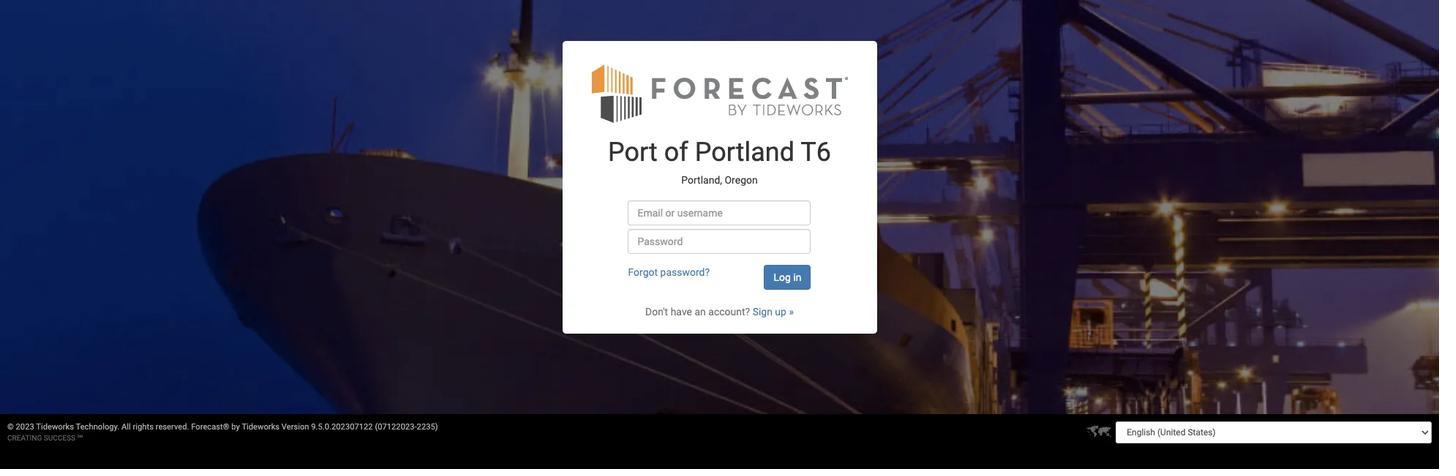 Task type: vqa. For each thing, say whether or not it's contained in the screenshot.
You
no



Task type: describe. For each thing, give the bounding box(es) containing it.
2023
[[16, 422, 34, 432]]

(07122023-
[[375, 422, 417, 432]]

portland,
[[682, 174, 722, 186]]

2235)
[[417, 422, 438, 432]]

sign up » link
[[753, 306, 794, 318]]

Email or username text field
[[628, 201, 811, 226]]

don't have an account? sign up »
[[645, 306, 794, 318]]

version
[[282, 422, 309, 432]]

all
[[121, 422, 131, 432]]

t6
[[801, 137, 831, 168]]

account?
[[709, 306, 750, 318]]

forgot password? link
[[628, 267, 710, 278]]

have
[[671, 306, 692, 318]]

technology.
[[76, 422, 119, 432]]

port of portland t6 portland, oregon
[[608, 137, 831, 186]]

rights
[[133, 422, 154, 432]]

log in button
[[764, 265, 811, 290]]

an
[[695, 306, 706, 318]]

password?
[[661, 267, 710, 278]]

reserved.
[[156, 422, 189, 432]]

up
[[775, 306, 787, 318]]

2 tideworks from the left
[[242, 422, 280, 432]]

© 2023 tideworks technology. all rights reserved. forecast® by tideworks version 9.5.0.202307122 (07122023-2235) creating success ℠
[[7, 422, 438, 442]]

1 tideworks from the left
[[36, 422, 74, 432]]

log
[[774, 272, 791, 283]]



Task type: locate. For each thing, give the bounding box(es) containing it.
by
[[231, 422, 240, 432]]

Password password field
[[628, 229, 811, 254]]

sign
[[753, 306, 773, 318]]

1 horizontal spatial tideworks
[[242, 422, 280, 432]]

oregon
[[725, 174, 758, 186]]

port
[[608, 137, 658, 168]]

»
[[789, 306, 794, 318]]

forgot
[[628, 267, 658, 278]]

forecast® by tideworks image
[[592, 63, 848, 124]]

tideworks
[[36, 422, 74, 432], [242, 422, 280, 432]]

tideworks up success
[[36, 422, 74, 432]]

of
[[664, 137, 689, 168]]

℠
[[77, 434, 83, 442]]

forgot password? log in
[[628, 267, 802, 283]]

success
[[44, 434, 75, 442]]

0 horizontal spatial tideworks
[[36, 422, 74, 432]]

portland
[[695, 137, 795, 168]]

9.5.0.202307122
[[311, 422, 373, 432]]

forecast®
[[191, 422, 229, 432]]

in
[[794, 272, 802, 283]]

©
[[7, 422, 14, 432]]

creating
[[7, 434, 42, 442]]

tideworks right 'by'
[[242, 422, 280, 432]]

don't
[[645, 306, 668, 318]]



